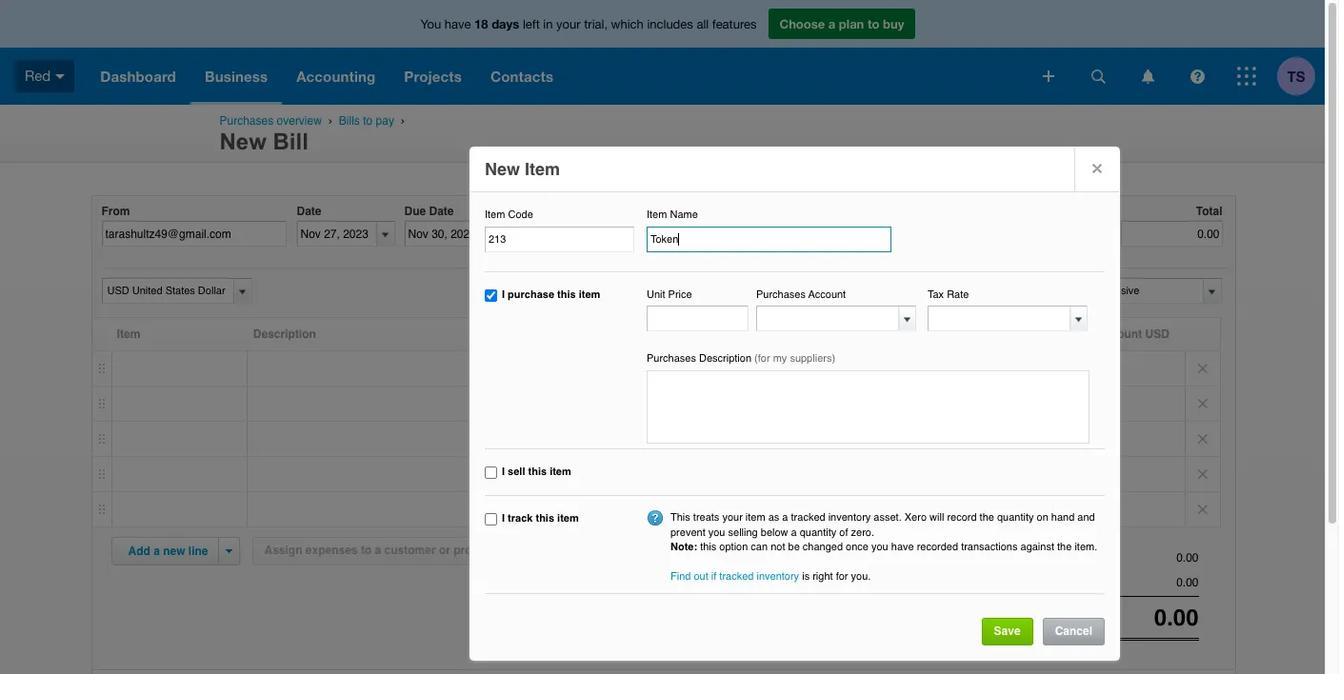 Task type: vqa. For each thing, say whether or not it's contained in the screenshot.
checkbox
no



Task type: describe. For each thing, give the bounding box(es) containing it.
subtotal
[[1014, 551, 1056, 564]]

have inside you have 18 days left in your trial, which includes all features
[[445, 17, 471, 31]]

0 vertical spatial description
[[253, 328, 316, 341]]

in
[[544, 17, 553, 31]]

1 vertical spatial tax rate
[[936, 328, 983, 341]]

customer
[[385, 544, 436, 558]]

0 vertical spatial price
[[669, 288, 693, 301]]

0 vertical spatial unit price
[[647, 288, 693, 301]]

total
[[982, 605, 1056, 631]]

1 delete line item image from the top
[[1186, 422, 1220, 457]]

1 › from the left
[[329, 114, 333, 127]]

treats
[[694, 512, 720, 524]]

note:
[[671, 541, 698, 554]]

sell
[[508, 466, 526, 478]]

have inside this treats your item as a tracked inventory asset. xero will record the quantity on hand and prevent you selling below a quantity of zero. note: this option can not be changed once you have recorded transactions against the item.
[[892, 541, 915, 554]]

1 vertical spatial tax
[[936, 328, 955, 341]]

is
[[803, 571, 810, 583]]

cancel
[[1056, 625, 1093, 639]]

add a new line link
[[117, 538, 220, 565]]

(for
[[755, 353, 771, 365]]

purchase
[[508, 288, 555, 301]]

item name
[[647, 209, 698, 221]]

bill
[[273, 129, 309, 154]]

assign expenses to a customer or project
[[264, 544, 492, 558]]

2 delete line item image from the top
[[1186, 493, 1220, 527]]

zero.
[[852, 527, 875, 539]]

of
[[840, 527, 849, 539]]

choose a plan to buy
[[780, 16, 905, 31]]

0 horizontal spatial inventory
[[757, 571, 800, 583]]

new item
[[485, 159, 560, 179]]

red button
[[0, 48, 86, 105]]

suppliers)
[[790, 353, 836, 365]]

and
[[1078, 512, 1096, 524]]

not
[[771, 541, 786, 554]]

red
[[25, 67, 51, 84]]

0 horizontal spatial tracked
[[720, 571, 754, 583]]

new inside purchases overview › bills to pay › new bill
[[220, 129, 267, 154]]

total
[[1197, 205, 1223, 218]]

1 vertical spatial unit price
[[632, 328, 686, 341]]

transactions
[[962, 541, 1018, 554]]

my
[[774, 353, 788, 365]]

purchases overview › bills to pay › new bill
[[220, 114, 408, 154]]

choose
[[780, 16, 826, 31]]

svg image inside red popup button
[[56, 74, 65, 79]]

code
[[508, 209, 533, 221]]

1 horizontal spatial new
[[485, 159, 520, 179]]

item.
[[1075, 541, 1098, 554]]

1 vertical spatial you
[[872, 541, 889, 554]]

0 vertical spatial quantity
[[998, 512, 1035, 524]]

you.
[[852, 571, 871, 583]]

a right the as
[[783, 512, 789, 524]]

18
[[475, 16, 489, 31]]

out
[[694, 571, 709, 583]]

for
[[836, 571, 849, 583]]

this
[[671, 512, 691, 524]]

assign expenses to a customer or project link
[[252, 538, 504, 566]]

1 vertical spatial rate
[[958, 328, 983, 341]]

left
[[523, 17, 540, 31]]

on
[[1037, 512, 1049, 524]]

due
[[405, 205, 426, 218]]

1 vertical spatial price
[[658, 328, 686, 341]]

1 vertical spatial quantity
[[800, 527, 837, 539]]

save link
[[982, 619, 1034, 646]]

0 vertical spatial rate
[[947, 288, 970, 301]]

can
[[751, 541, 768, 554]]

below
[[761, 527, 789, 539]]

bills
[[339, 114, 360, 128]]

ts banner
[[0, 0, 1326, 105]]

0 vertical spatial the
[[980, 512, 995, 524]]

1 date from the left
[[297, 205, 322, 218]]

find out if tracked inventory link
[[671, 571, 800, 583]]

find out if tracked inventory is right for you.
[[671, 571, 871, 583]]

name
[[670, 209, 698, 221]]

purchases description (for my suppliers)
[[647, 353, 836, 365]]

be
[[789, 541, 800, 554]]

ts button
[[1278, 48, 1326, 105]]

this inside this treats your item as a tracked inventory asset. xero will record the quantity on hand and prevent you selling below a quantity of zero. note: this option can not be changed once you have recorded transactions against the item.
[[701, 541, 717, 554]]

plan
[[839, 16, 865, 31]]

0 horizontal spatial svg image
[[1044, 71, 1055, 82]]

i track this item
[[502, 513, 579, 525]]

item for item code
[[485, 209, 506, 221]]

or
[[439, 544, 451, 558]]

2 date from the left
[[429, 205, 454, 218]]

assign
[[264, 544, 303, 558]]

days
[[492, 16, 520, 31]]

Due Date text field
[[406, 222, 485, 246]]

add
[[128, 545, 150, 558]]

this for track
[[536, 513, 555, 525]]

buy
[[884, 16, 905, 31]]

from
[[101, 205, 130, 218]]

amount usd
[[1100, 328, 1170, 341]]

i for i sell this item
[[502, 466, 505, 478]]

due date
[[405, 205, 454, 218]]

trial,
[[584, 17, 608, 31]]

pay
[[376, 114, 394, 128]]

this treats your item as a tracked inventory asset. xero will record the quantity on hand and prevent you selling below a quantity of zero. note: this option can not be changed once you have recorded transactions against the item.
[[671, 512, 1098, 554]]

purchases overview link
[[220, 114, 322, 128]]

a inside "link"
[[154, 545, 160, 558]]

record
[[948, 512, 977, 524]]

includes
[[648, 17, 694, 31]]

will
[[930, 512, 945, 524]]



Task type: locate. For each thing, give the bounding box(es) containing it.
1 horizontal spatial ›
[[401, 114, 405, 127]]

account up suppliers)
[[809, 288, 846, 301]]

1 horizontal spatial description
[[700, 353, 752, 365]]

›
[[329, 114, 333, 127], [401, 114, 405, 127]]

you have 18 days left in your trial, which includes all features
[[421, 16, 757, 31]]

0 vertical spatial tax rate
[[928, 288, 970, 301]]

have down xero
[[892, 541, 915, 554]]

1 vertical spatial purchases
[[757, 288, 806, 301]]

0 horizontal spatial you
[[709, 527, 726, 539]]

item for item name
[[647, 209, 668, 221]]

your right in on the top
[[557, 17, 581, 31]]

tracked inside this treats your item as a tracked inventory asset. xero will record the quantity on hand and prevent you selling below a quantity of zero. note: this option can not be changed once you have recorded transactions against the item.
[[792, 512, 826, 524]]

your inside this treats your item as a tracked inventory asset. xero will record the quantity on hand and prevent you selling below a quantity of zero. note: this option can not be changed once you have recorded transactions against the item.
[[723, 512, 743, 524]]

asset.
[[874, 512, 902, 524]]

account
[[809, 288, 846, 301], [706, 328, 752, 341]]

1 horizontal spatial inventory
[[829, 512, 871, 524]]

description
[[253, 328, 316, 341], [700, 353, 752, 365]]

have left 18
[[445, 17, 471, 31]]

item for track
[[558, 513, 579, 525]]

i right the 'i track this item' checkbox
[[502, 513, 505, 525]]

track
[[508, 513, 533, 525]]

features
[[713, 17, 757, 31]]

2 vertical spatial i
[[502, 513, 505, 525]]

inventory left the is
[[757, 571, 800, 583]]

recorded
[[917, 541, 959, 554]]

1 vertical spatial new
[[485, 159, 520, 179]]

unit
[[647, 288, 666, 301], [632, 328, 655, 341]]

i for i track this item
[[502, 513, 505, 525]]

i sell this item
[[502, 466, 572, 478]]

to inside assign expenses to a customer or project link
[[361, 544, 372, 558]]

hand
[[1052, 512, 1075, 524]]

tax
[[928, 288, 945, 301], [936, 328, 955, 341]]

line
[[189, 545, 208, 558]]

have
[[445, 17, 471, 31], [892, 541, 915, 554]]

prevent
[[671, 527, 706, 539]]

purchases account
[[757, 288, 846, 301]]

item right track
[[558, 513, 579, 525]]

I track this item checkbox
[[485, 514, 497, 526]]

purchases inside purchases overview › bills to pay › new bill
[[220, 114, 274, 128]]

1 horizontal spatial svg image
[[1238, 67, 1257, 86]]

expenses
[[306, 544, 358, 558]]

price up purchases description (for my suppliers)
[[658, 328, 686, 341]]

tracked
[[792, 512, 826, 524], [720, 571, 754, 583]]

I purchase this item checkbox
[[485, 289, 497, 302]]

purchases left (for at the right of page
[[647, 353, 697, 365]]

1 vertical spatial to
[[363, 114, 373, 128]]

unit price
[[647, 288, 693, 301], [632, 328, 686, 341]]

2 i from the top
[[502, 466, 505, 478]]

1 delete line item image from the top
[[1186, 352, 1220, 386]]

1 vertical spatial unit
[[632, 328, 655, 341]]

1 vertical spatial inventory
[[757, 571, 800, 583]]

1 vertical spatial delete line item image
[[1186, 387, 1220, 421]]

0 vertical spatial delete line item image
[[1186, 422, 1220, 457]]

inventory inside this treats your item as a tracked inventory asset. xero will record the quantity on hand and prevent you selling below a quantity of zero. note: this option can not be changed once you have recorded transactions against the item.
[[829, 512, 871, 524]]

0 vertical spatial your
[[557, 17, 581, 31]]

item
[[579, 288, 601, 301], [550, 466, 572, 478], [746, 512, 766, 524], [558, 513, 579, 525]]

svg image
[[1092, 69, 1106, 83], [1142, 69, 1155, 83], [1191, 69, 1205, 83], [56, 74, 65, 79]]

usd
[[1146, 328, 1170, 341]]

item right purchase
[[579, 288, 601, 301]]

1 horizontal spatial have
[[892, 541, 915, 554]]

0 horizontal spatial your
[[557, 17, 581, 31]]

svg image
[[1238, 67, 1257, 86], [1044, 71, 1055, 82]]

i right i sell this item checkbox
[[502, 466, 505, 478]]

1 vertical spatial your
[[723, 512, 743, 524]]

price down name
[[669, 288, 693, 301]]

item for purchase
[[579, 288, 601, 301]]

your
[[557, 17, 581, 31], [723, 512, 743, 524]]

2 vertical spatial to
[[361, 544, 372, 558]]

account up purchases description (for my suppliers)
[[706, 328, 752, 341]]

add a new line
[[128, 545, 208, 558]]

delete line item image
[[1186, 352, 1220, 386], [1186, 387, 1220, 421], [1186, 457, 1220, 492]]

0 vertical spatial inventory
[[829, 512, 871, 524]]

ts
[[1288, 67, 1306, 84]]

to left pay
[[363, 114, 373, 128]]

0 horizontal spatial have
[[445, 17, 471, 31]]

0 vertical spatial new
[[220, 129, 267, 154]]

1 horizontal spatial your
[[723, 512, 743, 524]]

0 horizontal spatial description
[[253, 328, 316, 341]]

item for sell
[[550, 466, 572, 478]]

3 delete line item image from the top
[[1186, 457, 1220, 492]]

your inside you have 18 days left in your trial, which includes all features
[[557, 17, 581, 31]]

the
[[980, 512, 995, 524], [1058, 541, 1072, 554]]

1 vertical spatial account
[[706, 328, 752, 341]]

i for i purchase this item
[[502, 288, 505, 301]]

this right track
[[536, 513, 555, 525]]

reference
[[512, 205, 568, 218]]

rate
[[947, 288, 970, 301], [958, 328, 983, 341]]

a inside ts banner
[[829, 16, 836, 31]]

you down zero.
[[872, 541, 889, 554]]

a
[[829, 16, 836, 31], [783, 512, 789, 524], [792, 527, 797, 539], [375, 544, 381, 558], [154, 545, 160, 558]]

1 horizontal spatial tracked
[[792, 512, 826, 524]]

unit price down 'item name'
[[647, 288, 693, 301]]

purchases for new bill
[[220, 114, 274, 128]]

quantity left on
[[998, 512, 1035, 524]]

bills to pay link
[[339, 114, 394, 128]]

unit price up purchases description (for my suppliers)
[[632, 328, 686, 341]]

item for item
[[117, 328, 141, 341]]

item for treats
[[746, 512, 766, 524]]

save
[[995, 625, 1021, 639]]

date up due date text box
[[429, 205, 454, 218]]

inventory
[[829, 512, 871, 524], [757, 571, 800, 583]]

item inside this treats your item as a tracked inventory asset. xero will record the quantity on hand and prevent you selling below a quantity of zero. note: this option can not be changed once you have recorded transactions against the item.
[[746, 512, 766, 524]]

the right record
[[980, 512, 995, 524]]

tracked right 'if'
[[720, 571, 754, 583]]

item left the as
[[746, 512, 766, 524]]

a left customer
[[375, 544, 381, 558]]

0 vertical spatial account
[[809, 288, 846, 301]]

purchases down item name text field
[[757, 288, 806, 301]]

a right add
[[154, 545, 160, 558]]

2 vertical spatial purchases
[[647, 353, 697, 365]]

item
[[525, 159, 560, 179], [485, 209, 506, 221], [647, 209, 668, 221], [117, 328, 141, 341]]

changed
[[803, 541, 843, 554]]

a up be
[[792, 527, 797, 539]]

the left item.
[[1058, 541, 1072, 554]]

Total text field
[[1121, 221, 1223, 247]]

new down purchases overview link
[[220, 129, 267, 154]]

purchases
[[220, 114, 274, 128], [757, 288, 806, 301], [647, 353, 697, 365]]

once
[[846, 541, 869, 554]]

1 i from the top
[[502, 288, 505, 301]]

2 vertical spatial delete line item image
[[1186, 457, 1220, 492]]

1 vertical spatial i
[[502, 466, 505, 478]]

Reference text field
[[512, 221, 655, 247]]

1 vertical spatial tracked
[[720, 571, 754, 583]]

Item Code text field
[[485, 226, 635, 252]]

1 vertical spatial delete line item image
[[1186, 493, 1220, 527]]

1 horizontal spatial date
[[429, 205, 454, 218]]

0 vertical spatial you
[[709, 527, 726, 539]]

› right pay
[[401, 114, 405, 127]]

1 vertical spatial the
[[1058, 541, 1072, 554]]

delete line item image
[[1186, 422, 1220, 457], [1186, 493, 1220, 527]]

1 horizontal spatial quantity
[[998, 512, 1035, 524]]

0 horizontal spatial account
[[706, 328, 752, 341]]

this right purchase
[[558, 288, 576, 301]]

0 vertical spatial i
[[502, 288, 505, 301]]

0 vertical spatial delete line item image
[[1186, 352, 1220, 386]]

quantity
[[998, 512, 1035, 524], [800, 527, 837, 539]]

which
[[611, 17, 644, 31]]

Item Name text field
[[647, 226, 892, 252]]

3 i from the top
[[502, 513, 505, 525]]

new
[[163, 545, 185, 558]]

to inside purchases overview › bills to pay › new bill
[[363, 114, 373, 128]]

project
[[454, 544, 492, 558]]

i
[[502, 288, 505, 301], [502, 466, 505, 478], [502, 513, 505, 525]]

to inside ts banner
[[868, 16, 880, 31]]

you down the treats
[[709, 527, 726, 539]]

I sell this item checkbox
[[485, 467, 497, 479]]

quantity up changed
[[800, 527, 837, 539]]

0 vertical spatial unit
[[647, 288, 666, 301]]

cancel link
[[1043, 619, 1106, 646]]

item code
[[485, 209, 533, 221]]

you
[[421, 17, 441, 31]]

more add line options... image
[[226, 550, 233, 554]]

1 vertical spatial have
[[892, 541, 915, 554]]

amount
[[1100, 328, 1143, 341]]

against
[[1021, 541, 1055, 554]]

this right sell
[[528, 466, 547, 478]]

this for purchase
[[558, 288, 576, 301]]

item right sell
[[550, 466, 572, 478]]

› left bills on the top of page
[[329, 114, 333, 127]]

purchases for (for my suppliers)
[[647, 353, 697, 365]]

all
[[697, 17, 709, 31]]

None text field
[[102, 279, 231, 303], [647, 306, 749, 332], [929, 307, 1072, 331], [647, 371, 1090, 444], [102, 279, 231, 303], [647, 306, 749, 332], [929, 307, 1072, 331], [647, 371, 1090, 444]]

None text field
[[101, 221, 286, 247], [1076, 279, 1203, 303], [758, 307, 901, 331], [1056, 552, 1199, 565], [1056, 577, 1199, 590], [1056, 606, 1199, 632], [101, 221, 286, 247], [1076, 279, 1203, 303], [758, 307, 901, 331], [1056, 552, 1199, 565], [1056, 577, 1199, 590], [1056, 606, 1199, 632]]

date up the date text field
[[297, 205, 322, 218]]

1 vertical spatial description
[[700, 353, 752, 365]]

0 vertical spatial tracked
[[792, 512, 826, 524]]

0 vertical spatial to
[[868, 16, 880, 31]]

0 vertical spatial tax
[[928, 288, 945, 301]]

inventory up of
[[829, 512, 871, 524]]

0 vertical spatial have
[[445, 17, 471, 31]]

0 horizontal spatial date
[[297, 205, 322, 218]]

2 delete line item image from the top
[[1186, 387, 1220, 421]]

selling
[[729, 527, 758, 539]]

your up the selling
[[723, 512, 743, 524]]

a left "plan" at right top
[[829, 16, 836, 31]]

overview
[[277, 114, 322, 128]]

1 horizontal spatial purchases
[[647, 353, 697, 365]]

this right note:
[[701, 541, 717, 554]]

0 horizontal spatial new
[[220, 129, 267, 154]]

0 horizontal spatial ›
[[329, 114, 333, 127]]

to left buy on the right top
[[868, 16, 880, 31]]

0 horizontal spatial the
[[980, 512, 995, 524]]

if
[[712, 571, 717, 583]]

2 horizontal spatial purchases
[[757, 288, 806, 301]]

Date text field
[[298, 222, 377, 246]]

0 horizontal spatial purchases
[[220, 114, 274, 128]]

2 › from the left
[[401, 114, 405, 127]]

1 horizontal spatial account
[[809, 288, 846, 301]]

new up item code
[[485, 159, 520, 179]]

as
[[769, 512, 780, 524]]

price
[[669, 288, 693, 301], [658, 328, 686, 341]]

option
[[720, 541, 748, 554]]

find
[[671, 571, 691, 583]]

tracked up be
[[792, 512, 826, 524]]

0 horizontal spatial quantity
[[800, 527, 837, 539]]

this for sell
[[528, 466, 547, 478]]

1 horizontal spatial you
[[872, 541, 889, 554]]

to
[[868, 16, 880, 31], [363, 114, 373, 128], [361, 544, 372, 558]]

1 horizontal spatial the
[[1058, 541, 1072, 554]]

0 vertical spatial purchases
[[220, 114, 274, 128]]

right
[[813, 571, 834, 583]]

to right the expenses
[[361, 544, 372, 558]]

purchases up the bill
[[220, 114, 274, 128]]

i right i purchase this item option
[[502, 288, 505, 301]]



